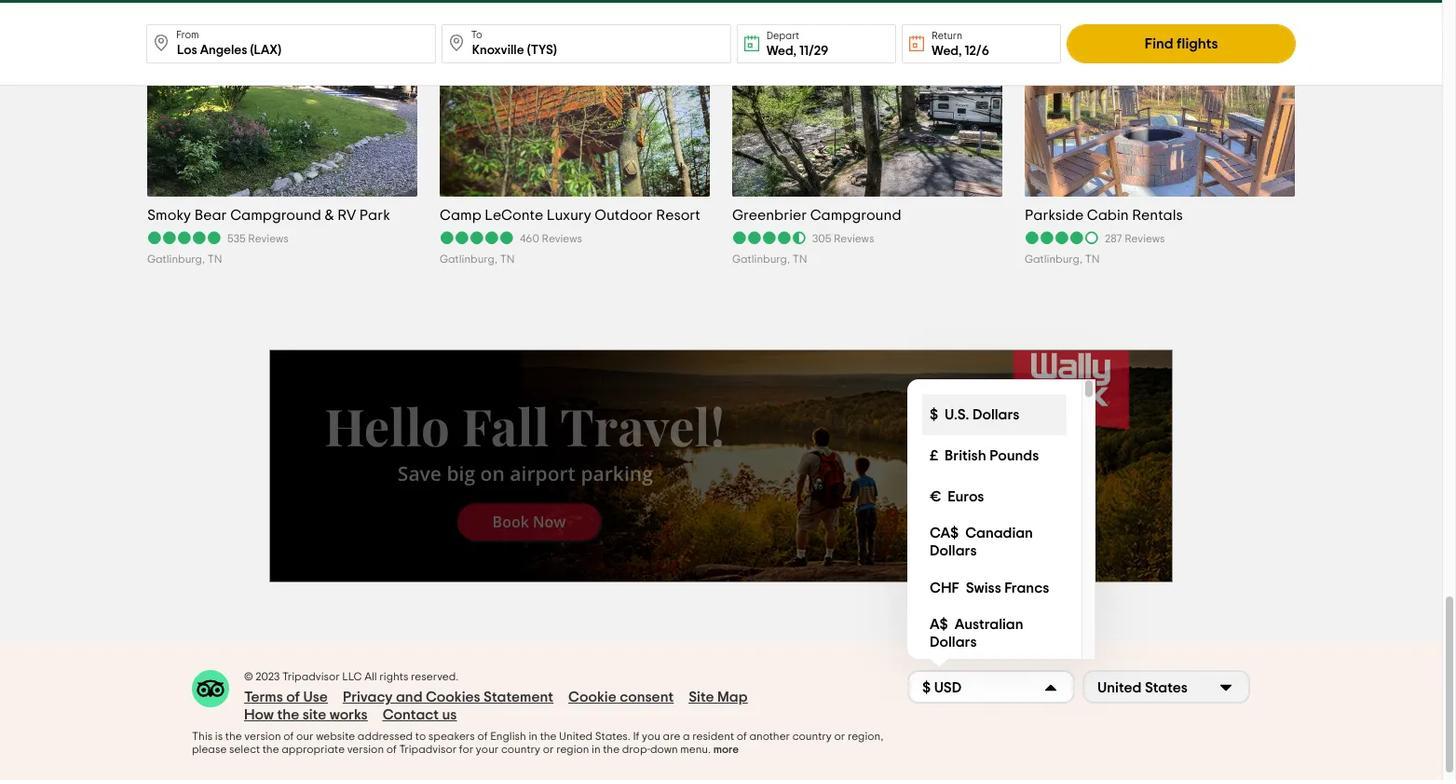Task type: locate. For each thing, give the bounding box(es) containing it.
1 wed, from the left
[[767, 45, 797, 58]]

0 vertical spatial united
[[1098, 680, 1142, 695]]

wed, for wed, 12/6
[[932, 45, 962, 58]]

reviews for campground
[[834, 233, 875, 244]]

tripadvisor
[[282, 671, 340, 682], [399, 744, 457, 755]]

privacy and cookies statement
[[343, 690, 554, 705]]

ca$  canadian
[[930, 526, 1034, 541]]

gatlinburg, down greenbrier
[[733, 254, 791, 265]]

terms
[[244, 690, 283, 705]]

of down addressed
[[387, 744, 397, 755]]

list box
[[908, 379, 1097, 659]]

1 horizontal spatial united
[[1098, 680, 1142, 695]]

reviews for bear
[[248, 233, 289, 244]]

0 vertical spatial tripadvisor
[[282, 671, 340, 682]]

wed, inside return wed, 12/6
[[932, 45, 962, 58]]

more button
[[714, 743, 739, 756]]

more
[[714, 744, 739, 755]]

campground inside "link"
[[811, 207, 902, 222]]

gatlinburg, tn down smoky
[[147, 254, 222, 265]]

$ usd button
[[908, 670, 1076, 704]]

1 horizontal spatial or
[[835, 731, 846, 742]]

outdoor
[[595, 207, 653, 222]]

1 horizontal spatial states
[[1146, 680, 1189, 695]]

3 reviews from the left
[[834, 233, 875, 244]]

tripadvisor down to
[[399, 744, 457, 755]]

tn down leconte
[[500, 254, 515, 265]]

gatlinburg, tn for smoky
[[147, 254, 222, 265]]

parkside cabin rentals link
[[1025, 206, 1296, 224]]

wed,
[[767, 45, 797, 58], [932, 45, 962, 58]]

terms of use link
[[244, 689, 328, 707]]

depart
[[767, 31, 800, 41]]

2 reviews from the left
[[542, 233, 583, 244]]

camp leconte luxury outdoor resort image
[[440, 0, 710, 241]]

0 horizontal spatial wed,
[[767, 45, 797, 58]]

the up region
[[540, 731, 557, 742]]

0 horizontal spatial in
[[529, 731, 538, 742]]

2 gatlinburg, tn from the left
[[440, 254, 515, 265]]

to
[[416, 731, 426, 742]]

site
[[303, 708, 327, 722]]

287 reviews
[[1106, 233, 1166, 244]]

1 gatlinburg, from the left
[[147, 254, 205, 265]]

ca$  canadian dollars
[[930, 526, 1034, 558]]

and
[[396, 690, 423, 705]]

1 vertical spatial states
[[595, 731, 628, 742]]

1 city or airport text field from the left
[[146, 24, 436, 63]]

country right another
[[793, 731, 832, 742]]

you
[[642, 731, 661, 742]]

.
[[628, 731, 631, 742]]

in right region
[[592, 744, 601, 755]]

gatlinburg, for parkside
[[1025, 254, 1083, 265]]

3 gatlinburg, tn from the left
[[733, 254, 808, 265]]

gatlinburg, down "camp" at the left of the page
[[440, 254, 498, 265]]

gatlinburg, down parkside
[[1025, 254, 1083, 265]]

&
[[325, 207, 334, 222]]

1 horizontal spatial campground
[[811, 207, 902, 222]]

0 horizontal spatial tripadvisor
[[282, 671, 340, 682]]

tn for leconte
[[500, 254, 515, 265]]

1 tn from the left
[[208, 254, 222, 265]]

1 reviews from the left
[[248, 233, 289, 244]]

drop-
[[622, 744, 651, 755]]

0 horizontal spatial or
[[543, 744, 554, 755]]

1 vertical spatial united
[[559, 731, 593, 742]]

wed, inside depart wed, 11/29
[[767, 45, 797, 58]]

1 horizontal spatial version
[[347, 744, 384, 755]]

cookie consent
[[569, 690, 674, 705]]

4 gatlinburg, from the left
[[1025, 254, 1083, 265]]

rentals
[[1133, 207, 1184, 222]]

dollars for ca$  canadian dollars
[[930, 544, 977, 558]]

1 campground from the left
[[230, 207, 322, 222]]

a
[[683, 731, 690, 742]]

1 horizontal spatial tripadvisor
[[399, 744, 457, 755]]

bear
[[194, 207, 227, 222]]

4 gatlinburg, tn from the left
[[1025, 254, 1100, 265]]

$ usd
[[923, 680, 962, 695]]

dollars down ca$  canadian
[[930, 544, 977, 558]]

wed, down the depart
[[767, 45, 797, 58]]

camp
[[440, 207, 482, 222]]

all
[[365, 671, 377, 682]]

reviews down luxury
[[542, 233, 583, 244]]

version down how
[[245, 731, 281, 742]]

tn for bear
[[208, 254, 222, 265]]

the right is
[[225, 731, 242, 742]]

appropriate
[[282, 744, 345, 755]]

version
[[245, 731, 281, 742], [347, 744, 384, 755]]

0 horizontal spatial version
[[245, 731, 281, 742]]

cabin
[[1088, 207, 1129, 222]]

states
[[1146, 680, 1189, 695], [595, 731, 628, 742]]

2 vertical spatial dollars
[[930, 635, 977, 650]]

the down terms of use link
[[277, 708, 299, 722]]

tn down parkside cabin rentals
[[1086, 254, 1100, 265]]

llc
[[342, 671, 362, 682]]

287
[[1106, 233, 1123, 244]]

reviews down rentals
[[1125, 233, 1166, 244]]

1 vertical spatial tripadvisor
[[399, 744, 457, 755]]

contact
[[383, 708, 439, 722]]

City or Airport text field
[[146, 24, 436, 63], [442, 24, 731, 63]]

this is the version of our website addressed to speakers of english in the united states
[[192, 731, 628, 742]]

chf  swiss
[[930, 580, 1002, 595]]

dollars inside a$  australian dollars
[[930, 635, 977, 650]]

country down "english"
[[501, 744, 541, 755]]

flights
[[1177, 36, 1219, 51]]

contact us link
[[383, 707, 457, 724]]

a$  australian dollars
[[930, 617, 1024, 650]]

reviews down greenbrier campground "link"
[[834, 233, 875, 244]]

gatlinburg, for greenbrier
[[733, 254, 791, 265]]

0 horizontal spatial states
[[595, 731, 628, 742]]

tn down "greenbrier campground"
[[793, 254, 808, 265]]

reviews down "smoky bear campground & rv park"
[[248, 233, 289, 244]]

campground up 305 reviews
[[811, 207, 902, 222]]

3 tn from the left
[[793, 254, 808, 265]]

1 vertical spatial country
[[501, 744, 541, 755]]

wed, down the return
[[932, 45, 962, 58]]

11/29
[[800, 45, 829, 58]]

2 tn from the left
[[500, 254, 515, 265]]

tn for cabin
[[1086, 254, 1100, 265]]

or left region
[[543, 744, 554, 755]]

cookies
[[426, 690, 481, 705]]

site map how the site works
[[244, 690, 748, 722]]

privacy
[[343, 690, 393, 705]]

parkside cabin rentals
[[1025, 207, 1184, 222]]

reviews for leconte
[[542, 233, 583, 244]]

1 vertical spatial dollars
[[930, 544, 977, 558]]

1 gatlinburg, tn from the left
[[147, 254, 222, 265]]

535 reviews
[[227, 233, 289, 244]]

version down addressed
[[347, 744, 384, 755]]

0 vertical spatial states
[[1146, 680, 1189, 695]]

the
[[277, 708, 299, 722], [225, 731, 242, 742], [540, 731, 557, 742], [263, 744, 279, 755], [603, 744, 620, 755]]

0 horizontal spatial city or airport text field
[[146, 24, 436, 63]]

tn
[[208, 254, 222, 265], [500, 254, 515, 265], [793, 254, 808, 265], [1086, 254, 1100, 265]]

in right "english"
[[529, 731, 538, 742]]

0 vertical spatial dollars
[[973, 407, 1020, 422]]

© 2023 tripadvisor llc all rights reserved.
[[244, 671, 459, 682]]

dollars down a$  australian
[[930, 635, 977, 650]]

campground up 535 reviews
[[230, 207, 322, 222]]

12/6
[[965, 45, 990, 58]]

1 vertical spatial in
[[592, 744, 601, 755]]

the left drop-
[[603, 744, 620, 755]]

terms of use
[[244, 690, 328, 705]]

resident
[[693, 731, 735, 742]]

1 vertical spatial version
[[347, 744, 384, 755]]

list box containing $  u.s. dollars
[[908, 379, 1097, 659]]

reviews for cabin
[[1125, 233, 1166, 244]]

gatlinburg, tn down parkside
[[1025, 254, 1100, 265]]

or left region,
[[835, 731, 846, 742]]

0 vertical spatial country
[[793, 731, 832, 742]]

2 campground from the left
[[811, 207, 902, 222]]

1 vertical spatial or
[[543, 744, 554, 755]]

find flights button
[[1068, 24, 1297, 63]]

greenbrier campground link
[[733, 206, 1003, 224]]

use
[[303, 690, 328, 705]]

if
[[633, 731, 640, 742]]

english
[[490, 731, 526, 742]]

reserved.
[[411, 671, 459, 682]]

3 gatlinburg, from the left
[[733, 254, 791, 265]]

dollars inside ca$  canadian dollars
[[930, 544, 977, 558]]

4 tn from the left
[[1086, 254, 1100, 265]]

privacy and cookies statement link
[[343, 689, 554, 707]]

tripadvisor up use
[[282, 671, 340, 682]]

gatlinburg, down smoky
[[147, 254, 205, 265]]

2 gatlinburg, from the left
[[440, 254, 498, 265]]

1 horizontal spatial in
[[592, 744, 601, 755]]

dollars
[[973, 407, 1020, 422], [930, 544, 977, 558], [930, 635, 977, 650]]

4 reviews from the left
[[1125, 233, 1166, 244]]

2 wed, from the left
[[932, 45, 962, 58]]

gatlinburg, tn down "camp" at the left of the page
[[440, 254, 515, 265]]

dollars for $  u.s. dollars
[[973, 407, 1020, 422]]

city or airport text field for from
[[146, 24, 436, 63]]

francs
[[1005, 580, 1050, 595]]

in
[[529, 731, 538, 742], [592, 744, 601, 755]]

dollars up £  british pounds
[[973, 407, 1020, 422]]

0 vertical spatial or
[[835, 731, 846, 742]]

1 horizontal spatial city or airport text field
[[442, 24, 731, 63]]

0 horizontal spatial campground
[[230, 207, 322, 222]]

tn down bear in the top left of the page
[[208, 254, 222, 265]]

0 vertical spatial in
[[529, 731, 538, 742]]

down
[[651, 744, 678, 755]]

states inside popup button
[[1146, 680, 1189, 695]]

2 city or airport text field from the left
[[442, 24, 731, 63]]

460 reviews
[[520, 233, 583, 244]]

£  british
[[930, 448, 987, 463]]

of
[[286, 690, 300, 705], [284, 731, 294, 742], [478, 731, 488, 742], [737, 731, 747, 742], [387, 744, 397, 755]]

in inside . if you are a resident of another country or region, please select the appropriate version of tripadvisor for your country or region in the drop-down menu.
[[592, 744, 601, 755]]

of left the our
[[284, 731, 294, 742]]

1 horizontal spatial wed,
[[932, 45, 962, 58]]

gatlinburg, tn down greenbrier
[[733, 254, 808, 265]]



Task type: vqa. For each thing, say whether or not it's contained in the screenshot.


Task type: describe. For each thing, give the bounding box(es) containing it.
gatlinburg, tn for parkside
[[1025, 254, 1100, 265]]

united states button
[[1083, 670, 1251, 704]]

to
[[472, 30, 482, 40]]

0 vertical spatial version
[[245, 731, 281, 742]]

tripadvisor inside . if you are a resident of another country or region, please select the appropriate version of tripadvisor for your country or region in the drop-down menu.
[[399, 744, 457, 755]]

how the site works link
[[244, 707, 368, 724]]

460
[[520, 233, 540, 244]]

menu.
[[681, 744, 711, 755]]

305
[[813, 233, 832, 244]]

cookie consent button
[[569, 689, 674, 707]]

a$  australian
[[930, 617, 1024, 632]]

cookie
[[569, 690, 617, 705]]

contact us
[[383, 708, 457, 722]]

smoky bear campground & rv park image
[[117, 0, 448, 227]]

your
[[476, 744, 499, 755]]

greenbrier
[[733, 207, 807, 222]]

resort
[[657, 207, 701, 222]]

parkside cabin rentals image
[[1021, 10, 1300, 196]]

chf  swiss francs
[[930, 580, 1050, 595]]

depart wed, 11/29
[[767, 31, 829, 58]]

2023
[[256, 671, 280, 682]]

park
[[360, 207, 391, 222]]

0 horizontal spatial country
[[501, 744, 541, 755]]

this
[[192, 731, 213, 742]]

camp leconte luxury outdoor resort link
[[440, 206, 710, 224]]

£  british pounds
[[930, 448, 1040, 463]]

$  u.s. dollars
[[930, 407, 1020, 422]]

map
[[718, 690, 748, 705]]

leconte
[[485, 207, 544, 222]]

consent
[[620, 690, 674, 705]]

305 reviews
[[813, 233, 875, 244]]

speakers
[[429, 731, 475, 742]]

united inside popup button
[[1098, 680, 1142, 695]]

. if you are a resident of another country or region, please select the appropriate version of tripadvisor for your country or region in the drop-down menu.
[[192, 731, 884, 755]]

the inside site map how the site works
[[277, 708, 299, 722]]

our
[[296, 731, 314, 742]]

usd
[[935, 680, 962, 695]]

is
[[215, 731, 223, 742]]

smoky bear campground & rv park link
[[147, 206, 418, 224]]

$  u.s.
[[930, 407, 970, 422]]

wed, for wed, 11/29
[[767, 45, 797, 58]]

gatlinburg, for camp
[[440, 254, 498, 265]]

statement
[[484, 690, 554, 705]]

dollars for a$  australian dollars
[[930, 635, 977, 650]]

addressed
[[358, 731, 413, 742]]

return
[[932, 31, 963, 41]]

rv
[[338, 207, 356, 222]]

another
[[750, 731, 791, 742]]

0 horizontal spatial united
[[559, 731, 593, 742]]

pounds
[[990, 448, 1040, 463]]

rights
[[380, 671, 409, 682]]

us
[[442, 708, 457, 722]]

camp leconte luxury outdoor resort
[[440, 207, 701, 222]]

please
[[192, 744, 227, 755]]

find flights
[[1145, 36, 1219, 51]]

535
[[227, 233, 246, 244]]

find
[[1145, 36, 1174, 51]]

tn for campground
[[793, 254, 808, 265]]

how
[[244, 708, 274, 722]]

the right select
[[263, 744, 279, 755]]

gatlinburg, tn for camp
[[440, 254, 515, 265]]

1 horizontal spatial country
[[793, 731, 832, 742]]

©
[[244, 671, 253, 682]]

greenbrier campground
[[733, 207, 902, 222]]

of up more
[[737, 731, 747, 742]]

site
[[689, 690, 715, 705]]

of up your
[[478, 731, 488, 742]]

website
[[316, 731, 355, 742]]

return wed, 12/6
[[932, 31, 990, 58]]

site map link
[[689, 689, 748, 707]]

advertisement region
[[269, 350, 1174, 583]]

gatlinburg, for smoky
[[147, 254, 205, 265]]

smoky
[[147, 207, 191, 222]]

region,
[[848, 731, 884, 742]]

city or airport text field for to
[[442, 24, 731, 63]]

parkside
[[1025, 207, 1084, 222]]

from
[[176, 30, 199, 40]]

for
[[459, 744, 474, 755]]

€  euros
[[930, 489, 985, 504]]

region
[[557, 744, 590, 755]]

of up how the site works link
[[286, 690, 300, 705]]

smoky bear campground & rv park
[[147, 207, 391, 222]]

version inside . if you are a resident of another country or region, please select the appropriate version of tripadvisor for your country or region in the drop-down menu.
[[347, 744, 384, 755]]

greenbrier campground image
[[703, 0, 1033, 227]]

select
[[229, 744, 260, 755]]

works
[[330, 708, 368, 722]]

gatlinburg, tn for greenbrier
[[733, 254, 808, 265]]



